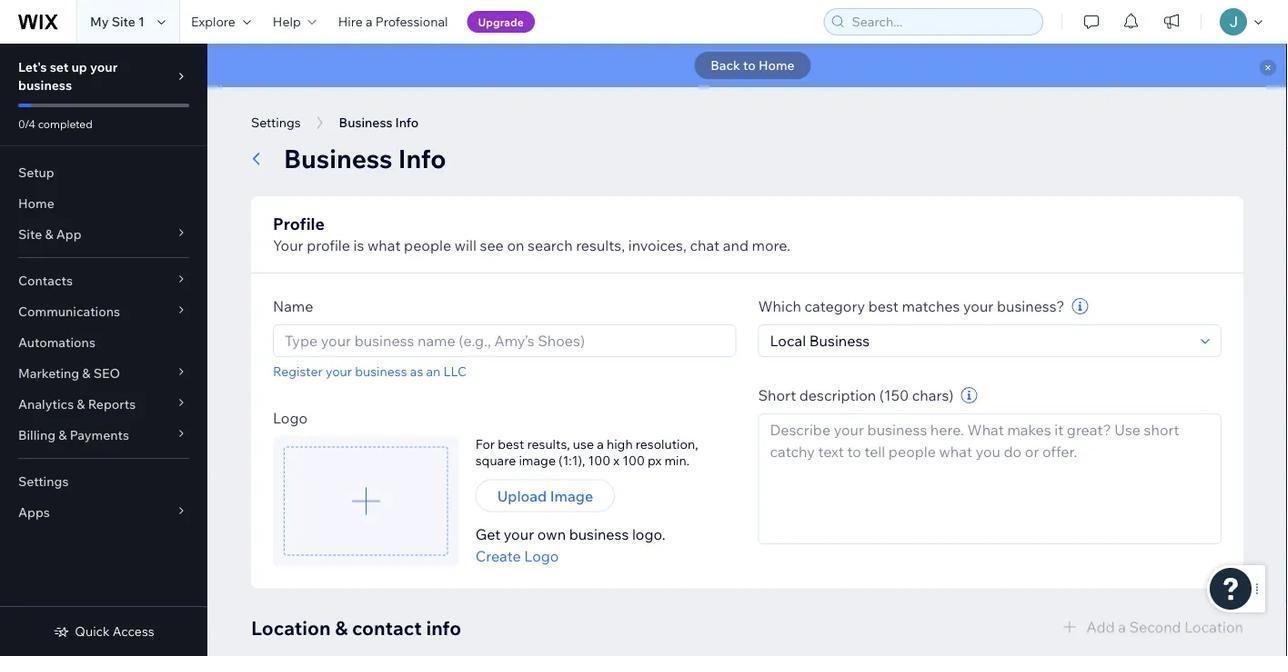 Task type: vqa. For each thing, say whether or not it's contained in the screenshot.
& inside "Popup Button"
yes



Task type: locate. For each thing, give the bounding box(es) containing it.
contact
[[352, 617, 422, 641]]

business inside button
[[339, 115, 393, 131]]

site left 'app'
[[18, 227, 42, 242]]

1 horizontal spatial 100
[[623, 453, 645, 469]]

site & app
[[18, 227, 82, 242]]

0 horizontal spatial logo
[[273, 409, 308, 427]]

& for marketing
[[82, 366, 91, 382]]

& left 'app'
[[45, 227, 53, 242]]

0 vertical spatial settings
[[251, 115, 301, 131]]

0 horizontal spatial 100
[[588, 453, 611, 469]]

& for billing
[[58, 428, 67, 444]]

100
[[588, 453, 611, 469], [623, 453, 645, 469]]

your
[[90, 59, 118, 75], [964, 298, 994, 316], [326, 363, 352, 379], [504, 525, 534, 544]]

1 vertical spatial site
[[18, 227, 42, 242]]

completed
[[38, 117, 93, 131]]

1 vertical spatial logo
[[524, 547, 559, 565]]

automations
[[18, 335, 95, 351]]

best up the square
[[498, 436, 524, 452]]

business info
[[339, 115, 419, 131], [284, 142, 446, 174]]

1 horizontal spatial home
[[759, 57, 795, 73]]

0 horizontal spatial home
[[18, 196, 54, 212]]

logo
[[273, 409, 308, 427], [524, 547, 559, 565]]

2 vertical spatial business
[[569, 525, 629, 544]]

home right to
[[759, 57, 795, 73]]

apps button
[[0, 498, 207, 529]]

0 horizontal spatial business
[[18, 77, 72, 93]]

0 horizontal spatial settings
[[18, 474, 69, 490]]

logo inside get your own business logo. create logo
[[524, 547, 559, 565]]

see
[[480, 237, 504, 255]]

0 horizontal spatial site
[[18, 227, 42, 242]]

1 vertical spatial results,
[[527, 436, 570, 452]]

your inside let's set up your business
[[90, 59, 118, 75]]

setup
[[18, 165, 54, 181]]

square
[[476, 453, 516, 469]]

business down image
[[569, 525, 629, 544]]

0 vertical spatial business
[[339, 115, 393, 131]]

settings link
[[0, 467, 207, 498]]

business info button
[[330, 109, 428, 136]]

&
[[45, 227, 53, 242], [82, 366, 91, 382], [77, 397, 85, 413], [58, 428, 67, 444], [335, 617, 348, 641]]

get your own business logo. create logo
[[476, 525, 666, 565]]

help
[[273, 14, 301, 30]]

profile
[[307, 237, 350, 255]]

chars)
[[912, 387, 954, 405]]

& left "reports"
[[77, 397, 85, 413]]

1 vertical spatial info
[[398, 142, 446, 174]]

billing
[[18, 428, 56, 444]]

1 vertical spatial business
[[284, 142, 393, 174]]

which
[[758, 298, 802, 316]]

0 vertical spatial info
[[395, 115, 419, 131]]

0 vertical spatial business
[[18, 77, 72, 93]]

0 vertical spatial results,
[[576, 237, 625, 255]]

0 horizontal spatial a
[[366, 14, 373, 30]]

communications
[[18, 304, 120, 320]]

back to home
[[711, 57, 795, 73]]

info
[[426, 617, 461, 641]]

logo down register at the left of the page
[[273, 409, 308, 427]]

1 horizontal spatial business
[[355, 363, 407, 379]]

site left 1
[[112, 14, 135, 30]]

info
[[395, 115, 419, 131], [398, 142, 446, 174]]

1 vertical spatial best
[[498, 436, 524, 452]]

location
[[251, 617, 331, 641]]

business inside get your own business logo. create logo
[[569, 525, 629, 544]]

your inside get your own business logo. create logo
[[504, 525, 534, 544]]

2 horizontal spatial business
[[569, 525, 629, 544]]

on
[[507, 237, 525, 255]]

1 vertical spatial home
[[18, 196, 54, 212]]

sidebar element
[[0, 44, 207, 657]]

settings
[[251, 115, 301, 131], [18, 474, 69, 490]]

marketing & seo button
[[0, 358, 207, 389]]

0 vertical spatial a
[[366, 14, 373, 30]]

logo.
[[632, 525, 666, 544]]

business
[[18, 77, 72, 93], [355, 363, 407, 379], [569, 525, 629, 544]]

upgrade button
[[467, 11, 535, 33]]

site inside dropdown button
[[18, 227, 42, 242]]

0 vertical spatial site
[[112, 14, 135, 30]]

payments
[[70, 428, 129, 444]]

100 right x
[[623, 453, 645, 469]]

1 vertical spatial a
[[597, 436, 604, 452]]

0 horizontal spatial results,
[[527, 436, 570, 452]]

min.
[[665, 453, 690, 469]]

app
[[56, 227, 82, 242]]

business down 'business info' button
[[284, 142, 393, 174]]

apps
[[18, 505, 50, 521]]

your right up
[[90, 59, 118, 75]]

Enter your business or website type field
[[765, 326, 1196, 357]]

home down setup
[[18, 196, 54, 212]]

best
[[869, 298, 899, 316], [498, 436, 524, 452]]

hire
[[338, 14, 363, 30]]

logo down own
[[524, 547, 559, 565]]

1 horizontal spatial results,
[[576, 237, 625, 255]]

0 vertical spatial best
[[869, 298, 899, 316]]

business down let's
[[18, 77, 72, 93]]

& left seo
[[82, 366, 91, 382]]

quick access
[[75, 624, 154, 640]]

business inside let's set up your business
[[18, 77, 72, 93]]

upgrade
[[478, 15, 524, 29]]

best left "matches"
[[869, 298, 899, 316]]

results,
[[576, 237, 625, 255], [527, 436, 570, 452]]

quick access button
[[53, 624, 154, 641]]

1 horizontal spatial a
[[597, 436, 604, 452]]

0 vertical spatial business info
[[339, 115, 419, 131]]

a right hire
[[366, 14, 373, 30]]

business left "as"
[[355, 363, 407, 379]]

0 vertical spatial logo
[[273, 409, 308, 427]]

settings inside sidebar element
[[18, 474, 69, 490]]

create
[[476, 547, 521, 565]]

0 horizontal spatial best
[[498, 436, 524, 452]]

home inside sidebar element
[[18, 196, 54, 212]]

image
[[519, 453, 556, 469]]

1 horizontal spatial settings
[[251, 115, 301, 131]]

Search... field
[[847, 9, 1037, 35]]

explore
[[191, 14, 236, 30]]

image
[[550, 487, 593, 505]]

home
[[759, 57, 795, 73], [18, 196, 54, 212]]

& right billing
[[58, 428, 67, 444]]

business?
[[997, 298, 1065, 316]]

1 horizontal spatial best
[[869, 298, 899, 316]]

& left contact
[[335, 617, 348, 641]]

results, up image
[[527, 436, 570, 452]]

your up create logo 'button'
[[504, 525, 534, 544]]

is
[[354, 237, 364, 255]]

a
[[366, 14, 373, 30], [597, 436, 604, 452]]

use
[[573, 436, 594, 452]]

settings inside button
[[251, 115, 301, 131]]

professional
[[376, 14, 448, 30]]

category
[[805, 298, 865, 316]]

site
[[112, 14, 135, 30], [18, 227, 42, 242]]

invoices,
[[628, 237, 687, 255]]

an
[[426, 363, 441, 379]]

1 vertical spatial settings
[[18, 474, 69, 490]]

business right settings button at the top left
[[339, 115, 393, 131]]

contacts
[[18, 273, 73, 289]]

a right use
[[597, 436, 604, 452]]

register
[[273, 363, 323, 379]]

for best results, use a high resolution, square image (1:1), 100 x 100 px min.
[[476, 436, 698, 469]]

seo
[[93, 366, 120, 382]]

analytics & reports
[[18, 397, 136, 413]]

100 left x
[[588, 453, 611, 469]]

0 vertical spatial home
[[759, 57, 795, 73]]

results, inside profile your profile is what people will see on search results, invoices, chat and more.
[[576, 237, 625, 255]]

hire a professional link
[[327, 0, 459, 44]]

1 horizontal spatial logo
[[524, 547, 559, 565]]

results, right search
[[576, 237, 625, 255]]

1
[[138, 14, 145, 30]]

a inside for best results, use a high resolution, square image (1:1), 100 x 100 px min.
[[597, 436, 604, 452]]



Task type: describe. For each thing, give the bounding box(es) containing it.
setup link
[[0, 157, 207, 188]]

your
[[273, 237, 304, 255]]

set
[[50, 59, 69, 75]]

communications button
[[0, 297, 207, 328]]

as
[[410, 363, 423, 379]]

0/4 completed
[[18, 117, 93, 131]]

reports
[[88, 397, 136, 413]]

settings for settings button at the top left
[[251, 115, 301, 131]]

analytics
[[18, 397, 74, 413]]

1 vertical spatial business info
[[284, 142, 446, 174]]

profile your profile is what people will see on search results, invoices, chat and more.
[[273, 213, 791, 255]]

& for location
[[335, 617, 348, 641]]

create logo button
[[476, 545, 559, 567]]

settings button
[[242, 109, 310, 136]]

for
[[476, 436, 495, 452]]

short
[[758, 387, 796, 405]]

let's
[[18, 59, 47, 75]]

automations link
[[0, 328, 207, 358]]

1 horizontal spatial site
[[112, 14, 135, 30]]

marketing & seo
[[18, 366, 120, 382]]

results, inside for best results, use a high resolution, square image (1:1), 100 x 100 px min.
[[527, 436, 570, 452]]

get
[[476, 525, 501, 544]]

what
[[368, 237, 401, 255]]

my site 1
[[90, 14, 145, 30]]

contacts button
[[0, 266, 207, 297]]

register your business as an llc link
[[273, 363, 467, 380]]

upload image button
[[476, 480, 615, 513]]

settings for settings link
[[18, 474, 69, 490]]

will
[[455, 237, 477, 255]]

which category best matches your business?
[[758, 298, 1065, 316]]

own
[[537, 525, 566, 544]]

upload
[[497, 487, 547, 505]]

hire a professional
[[338, 14, 448, 30]]

name
[[273, 298, 313, 316]]

location & contact info
[[251, 617, 461, 641]]

site & app button
[[0, 219, 207, 250]]

back
[[711, 57, 741, 73]]

matches
[[902, 298, 960, 316]]

& for site
[[45, 227, 53, 242]]

description
[[800, 387, 876, 405]]

people
[[404, 237, 451, 255]]

high
[[607, 436, 633, 452]]

analytics & reports button
[[0, 389, 207, 420]]

x
[[614, 453, 620, 469]]

home inside button
[[759, 57, 795, 73]]

(150
[[880, 387, 909, 405]]

upload image
[[497, 487, 593, 505]]

search
[[528, 237, 573, 255]]

access
[[113, 624, 154, 640]]

billing & payments button
[[0, 420, 207, 451]]

best inside for best results, use a high resolution, square image (1:1), 100 x 100 px min.
[[498, 436, 524, 452]]

llc
[[443, 363, 467, 379]]

profile
[[273, 213, 325, 234]]

back to home button
[[694, 52, 811, 79]]

to
[[743, 57, 756, 73]]

up
[[71, 59, 87, 75]]

billing & payments
[[18, 428, 129, 444]]

Type your business name (e.g., Amy's Shoes) field
[[279, 326, 730, 357]]

Describe your business here. What makes it great? Use short catchy text to tell people what you do or offer. text field
[[759, 415, 1221, 544]]

2 100 from the left
[[623, 453, 645, 469]]

short description (150 chars)
[[758, 387, 954, 405]]

0/4
[[18, 117, 35, 131]]

px
[[648, 453, 662, 469]]

and
[[723, 237, 749, 255]]

my
[[90, 14, 109, 30]]

chat
[[690, 237, 720, 255]]

your up enter your business or website type "field"
[[964, 298, 994, 316]]

back to home alert
[[207, 44, 1287, 87]]

1 100 from the left
[[588, 453, 611, 469]]

your right register at the left of the page
[[326, 363, 352, 379]]

1 vertical spatial business
[[355, 363, 407, 379]]

info inside button
[[395, 115, 419, 131]]

more.
[[752, 237, 791, 255]]

business info inside button
[[339, 115, 419, 131]]

(1:1),
[[559, 453, 585, 469]]

quick
[[75, 624, 110, 640]]

home link
[[0, 188, 207, 219]]

register your business as an llc
[[273, 363, 467, 379]]

resolution,
[[636, 436, 698, 452]]

help button
[[262, 0, 327, 44]]

& for analytics
[[77, 397, 85, 413]]

let's set up your business
[[18, 59, 118, 93]]

marketing
[[18, 366, 79, 382]]



